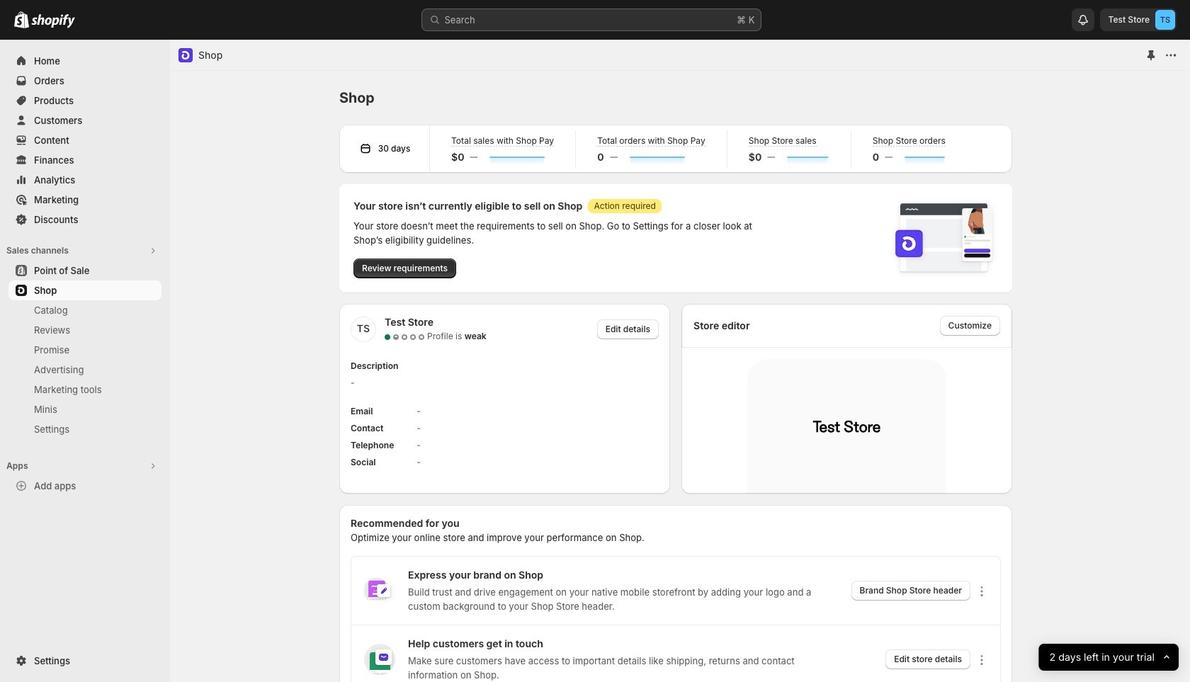 Task type: vqa. For each thing, say whether or not it's contained in the screenshot.
SETUP GUIDE 'region'
no



Task type: describe. For each thing, give the bounding box(es) containing it.
test store image
[[1155, 10, 1175, 30]]

shopify image
[[14, 11, 29, 28]]



Task type: locate. For each thing, give the bounding box(es) containing it.
shopify image
[[31, 14, 75, 28]]

icon for shop image
[[179, 48, 193, 62]]

fullscreen dialog
[[170, 40, 1189, 682]]



